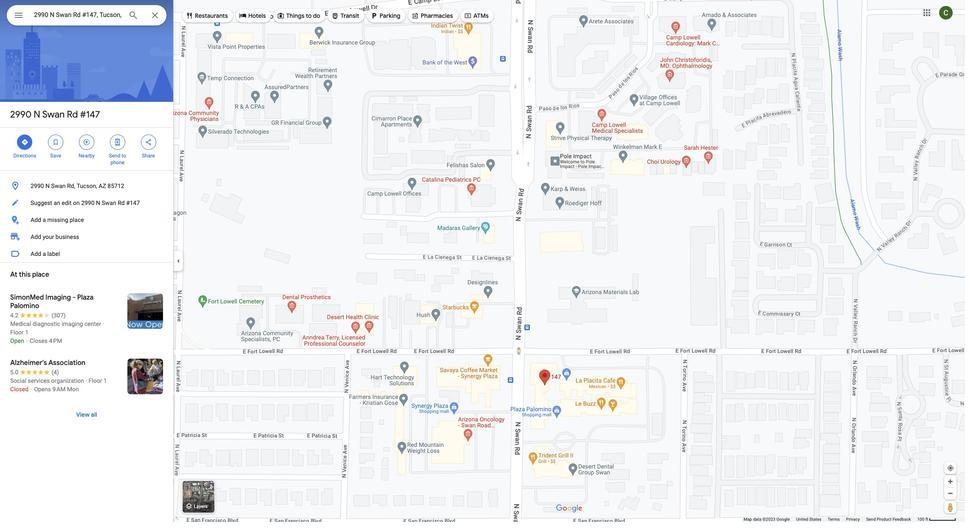 Task type: locate. For each thing, give the bounding box(es) containing it.

[[464, 11, 472, 20]]

open
[[10, 338, 24, 344]]

0 vertical spatial rd
[[67, 109, 78, 121]]

swan
[[42, 109, 65, 121], [51, 183, 66, 189], [102, 200, 116, 206]]

1 down "medical"
[[25, 329, 29, 336]]

1 horizontal spatial to
[[306, 12, 312, 20]]

rd down 85712
[[118, 200, 125, 206]]

1 vertical spatial 2990
[[31, 183, 44, 189]]

a
[[43, 217, 46, 223], [43, 251, 46, 257]]

#147 inside button
[[126, 200, 140, 206]]

1 horizontal spatial send
[[867, 517, 876, 522]]

share
[[142, 153, 155, 159]]

add left "your"
[[31, 234, 41, 240]]

rd
[[67, 109, 78, 121], [118, 200, 125, 206]]

swan inside button
[[102, 200, 116, 206]]

to inside send to phone
[[122, 153, 126, 159]]

· right organization
[[86, 378, 87, 384]]

floor inside social services organization · floor 1 closed ⋅ opens 9 am mon
[[89, 378, 102, 384]]

send product feedback
[[867, 517, 911, 522]]

0 horizontal spatial to
[[122, 153, 126, 159]]

a inside add a missing place button
[[43, 217, 46, 223]]

1 horizontal spatial #147
[[126, 200, 140, 206]]

 search field
[[7, 5, 167, 27]]

send left product
[[867, 517, 876, 522]]

1 vertical spatial swan
[[51, 183, 66, 189]]

add inside button
[[31, 251, 41, 257]]

0 vertical spatial place
[[70, 217, 84, 223]]

send for send to phone
[[109, 153, 120, 159]]

1 horizontal spatial rd
[[118, 200, 125, 206]]


[[14, 9, 24, 21]]

swan left the rd,
[[51, 183, 66, 189]]

9 am
[[52, 386, 66, 393]]


[[277, 11, 285, 20]]

place inside button
[[70, 217, 84, 223]]

0 horizontal spatial ·
[[86, 378, 87, 384]]

1 horizontal spatial n
[[45, 183, 50, 189]]

None field
[[34, 10, 121, 20]]

feedback
[[893, 517, 911, 522]]

add a missing place button
[[0, 212, 173, 229]]

1 add from the top
[[31, 217, 41, 223]]

view all
[[76, 411, 97, 419]]

an
[[54, 200, 60, 206]]

0 vertical spatial ⋅
[[26, 338, 28, 344]]

1 vertical spatial send
[[867, 517, 876, 522]]

2990
[[10, 109, 32, 121], [31, 183, 44, 189], [81, 200, 95, 206]]

privacy button
[[846, 517, 860, 522]]

send for send product feedback
[[867, 517, 876, 522]]

n
[[34, 109, 40, 121], [45, 183, 50, 189], [96, 200, 100, 206]]

1 horizontal spatial ·
[[103, 321, 104, 327]]

directions
[[13, 153, 36, 159]]

1 vertical spatial #147
[[126, 200, 140, 206]]

add down suggest at the left top of page
[[31, 217, 41, 223]]

1 vertical spatial floor
[[89, 378, 102, 384]]

2 vertical spatial 2990
[[81, 200, 95, 206]]

· inside social services organization · floor 1 closed ⋅ opens 9 am mon
[[86, 378, 87, 384]]

2 horizontal spatial n
[[96, 200, 100, 206]]

google maps element
[[0, 0, 965, 522]]

actions for 2990 n swan rd #147 region
[[0, 128, 173, 170]]

add for add a missing place
[[31, 217, 41, 223]]

map
[[744, 517, 752, 522]]

⋅
[[26, 338, 28, 344], [30, 386, 33, 393]]

floor
[[10, 329, 24, 336], [89, 378, 102, 384]]

1
[[25, 329, 29, 336], [104, 378, 107, 384]]

1 vertical spatial ⋅
[[30, 386, 33, 393]]

swan inside button
[[51, 183, 66, 189]]

business
[[56, 234, 79, 240]]

2990 inside button
[[31, 183, 44, 189]]

plaza
[[77, 294, 94, 302]]

0 horizontal spatial ⋅
[[26, 338, 28, 344]]

2 add from the top
[[31, 234, 41, 240]]

edit
[[62, 200, 72, 206]]

2 a from the top
[[43, 251, 46, 257]]

0 vertical spatial floor
[[10, 329, 24, 336]]

a left "missing"
[[43, 217, 46, 223]]

2 vertical spatial swan
[[102, 200, 116, 206]]


[[370, 11, 378, 20]]

center
[[84, 321, 101, 327]]

0 horizontal spatial send
[[109, 153, 120, 159]]

to left do
[[306, 12, 312, 20]]

data
[[753, 517, 762, 522]]

0 vertical spatial #147
[[80, 109, 100, 121]]

terms
[[828, 517, 840, 522]]

1 horizontal spatial 1
[[104, 378, 107, 384]]

show street view coverage image
[[945, 501, 957, 514]]

0 vertical spatial to
[[306, 12, 312, 20]]


[[114, 138, 121, 147]]

none field inside 2990 n swan rd #147, tucson, az 85712 field
[[34, 10, 121, 20]]

1 vertical spatial n
[[45, 183, 50, 189]]

n for 2990 n swan rd, tucson, az 85712
[[45, 183, 50, 189]]

mon
[[67, 386, 79, 393]]

1 vertical spatial a
[[43, 251, 46, 257]]

united
[[797, 517, 809, 522]]

google account: christina overa  
(christinaovera9@gmail.com) image
[[940, 6, 953, 19]]

1 horizontal spatial floor
[[89, 378, 102, 384]]

place down on
[[70, 217, 84, 223]]

terms button
[[828, 517, 840, 522]]

1 right organization
[[104, 378, 107, 384]]

0 horizontal spatial place
[[32, 271, 49, 279]]

add left label
[[31, 251, 41, 257]]

1 vertical spatial place
[[32, 271, 49, 279]]

1 vertical spatial to
[[122, 153, 126, 159]]

2990 up suggest at the left top of page
[[31, 183, 44, 189]]

0 vertical spatial add
[[31, 217, 41, 223]]

restaurants
[[195, 12, 228, 20]]

0 vertical spatial 2990
[[10, 109, 32, 121]]

0 vertical spatial a
[[43, 217, 46, 223]]

2990 n swan rd #147
[[10, 109, 100, 121]]

1 horizontal spatial ⋅
[[30, 386, 33, 393]]

united states button
[[797, 517, 822, 522]]

add a label button
[[0, 246, 173, 263]]

0 horizontal spatial #147
[[80, 109, 100, 121]]

view
[[76, 411, 90, 419]]

zoom out image
[[948, 491, 954, 497]]

0 vertical spatial n
[[34, 109, 40, 121]]

social services organization · floor 1 closed ⋅ opens 9 am mon
[[10, 378, 107, 393]]

0 vertical spatial send
[[109, 153, 120, 159]]

0 vertical spatial ·
[[103, 321, 104, 327]]

floor up open
[[10, 329, 24, 336]]

at this place
[[10, 271, 49, 279]]

pharmacies
[[421, 12, 453, 20]]

swan up 
[[42, 109, 65, 121]]

2990 inside button
[[81, 200, 95, 206]]

simonmed
[[10, 294, 44, 302]]

transit
[[341, 12, 359, 20]]

1 vertical spatial ·
[[86, 378, 87, 384]]

0 horizontal spatial n
[[34, 109, 40, 121]]

label
[[47, 251, 60, 257]]

send inside "button"
[[867, 517, 876, 522]]

hotels
[[248, 12, 266, 20]]

a for missing
[[43, 217, 46, 223]]

footer
[[744, 517, 918, 522]]

do
[[313, 12, 320, 20]]

to up phone
[[122, 153, 126, 159]]

1 vertical spatial rd
[[118, 200, 125, 206]]

add inside button
[[31, 217, 41, 223]]

©2023
[[763, 517, 776, 522]]

swan down az
[[102, 200, 116, 206]]

1 a from the top
[[43, 217, 46, 223]]

a left label
[[43, 251, 46, 257]]

2990 for 2990 n swan rd, tucson, az 85712
[[31, 183, 44, 189]]

rd up actions for 2990 n swan rd #147 'region'
[[67, 109, 78, 121]]

0 horizontal spatial 1
[[25, 329, 29, 336]]

send
[[109, 153, 120, 159], [867, 517, 876, 522]]

simonmed imaging - plaza palomino
[[10, 294, 94, 311]]

100
[[918, 517, 925, 522]]

2 vertical spatial n
[[96, 200, 100, 206]]

place
[[70, 217, 84, 223], [32, 271, 49, 279]]

footer containing map data ©2023 google
[[744, 517, 918, 522]]

palomino
[[10, 302, 39, 311]]

n inside button
[[45, 183, 50, 189]]

1 vertical spatial 1
[[104, 378, 107, 384]]

⋅ right open
[[26, 338, 28, 344]]


[[239, 11, 247, 20]]

on
[[73, 200, 80, 206]]

view all button
[[68, 405, 106, 425]]


[[52, 138, 60, 147]]

floor right organization
[[89, 378, 102, 384]]

1 vertical spatial add
[[31, 234, 41, 240]]

map data ©2023 google
[[744, 517, 790, 522]]

2990 up the ""
[[10, 109, 32, 121]]

rd inside button
[[118, 200, 125, 206]]

2990 right on
[[81, 200, 95, 206]]

2 vertical spatial add
[[31, 251, 41, 257]]

a inside add a label button
[[43, 251, 46, 257]]

send up phone
[[109, 153, 120, 159]]

0 vertical spatial 1
[[25, 329, 29, 336]]

3 add from the top
[[31, 251, 41, 257]]

phone
[[111, 160, 125, 166]]

0 horizontal spatial floor
[[10, 329, 24, 336]]

0 vertical spatial swan
[[42, 109, 65, 121]]

⋅ left opens
[[30, 386, 33, 393]]

· right center on the left bottom
[[103, 321, 104, 327]]

floor inside medical diagnostic imaging center · floor 1 open ⋅ closes 4 pm
[[10, 329, 24, 336]]

#147
[[80, 109, 100, 121], [126, 200, 140, 206]]

suggest an edit on 2990 n swan rd #147
[[31, 200, 140, 206]]

atms
[[474, 12, 489, 20]]

 things to do
[[277, 11, 320, 20]]

layers
[[194, 504, 208, 510]]

send inside send to phone
[[109, 153, 120, 159]]

n for 2990 n swan rd #147
[[34, 109, 40, 121]]

to
[[306, 12, 312, 20], [122, 153, 126, 159]]

1 horizontal spatial place
[[70, 217, 84, 223]]

place right 'this' at the left of the page
[[32, 271, 49, 279]]

4.2 stars 307 reviews image
[[10, 311, 66, 320]]



Task type: vqa. For each thing, say whether or not it's contained in the screenshot.
Back image
no



Task type: describe. For each thing, give the bounding box(es) containing it.
(4)
[[52, 369, 59, 376]]

all
[[91, 411, 97, 419]]

google
[[777, 517, 790, 522]]

0 horizontal spatial rd
[[67, 109, 78, 121]]

at
[[10, 271, 17, 279]]

closed
[[10, 386, 28, 393]]

2990 n swan rd #147 main content
[[0, 0, 173, 522]]

privacy
[[846, 517, 860, 522]]

services
[[28, 378, 50, 384]]


[[83, 138, 90, 147]]

alzheimer's
[[10, 359, 47, 367]]

send to phone
[[109, 153, 126, 166]]

collapse side panel image
[[174, 257, 183, 266]]

 atms
[[464, 11, 489, 20]]

add for add a label
[[31, 251, 41, 257]]

add a label
[[31, 251, 60, 257]]

suggest
[[31, 200, 52, 206]]

states
[[810, 517, 822, 522]]

imaging
[[62, 321, 83, 327]]

2990 n swan rd, tucson, az 85712 button
[[0, 178, 173, 195]]

(307)
[[52, 312, 66, 319]]


[[145, 138, 152, 147]]

2990 for 2990 n swan rd #147
[[10, 109, 32, 121]]

save
[[50, 153, 61, 159]]

5.0
[[10, 369, 18, 376]]

1 inside medical diagnostic imaging center · floor 1 open ⋅ closes 4 pm
[[25, 329, 29, 336]]

 restaurants
[[186, 11, 228, 20]]

add your business
[[31, 234, 79, 240]]

1 inside social services organization · floor 1 closed ⋅ opens 9 am mon
[[104, 378, 107, 384]]

organization
[[51, 378, 84, 384]]

closes
[[30, 338, 48, 344]]

medical
[[10, 321, 31, 327]]


[[412, 11, 419, 20]]

add your business link
[[0, 229, 173, 246]]

product
[[877, 517, 892, 522]]

social
[[10, 378, 26, 384]]

4 pm
[[49, 338, 62, 344]]

ft
[[926, 517, 929, 522]]

az
[[99, 183, 106, 189]]

5.0 stars 4 reviews image
[[10, 368, 59, 377]]

send product feedback button
[[867, 517, 911, 522]]

missing
[[47, 217, 68, 223]]

show your location image
[[947, 465, 955, 472]]

⋅ inside social services organization · floor 1 closed ⋅ opens 9 am mon
[[30, 386, 33, 393]]

-
[[73, 294, 76, 302]]

opens
[[34, 386, 51, 393]]

suggest an edit on 2990 n swan rd #147 button
[[0, 195, 173, 212]]

2990 N Swan Rd #147, Tucson, AZ 85712 field
[[7, 5, 167, 25]]

n inside button
[[96, 200, 100, 206]]

100 ft
[[918, 517, 929, 522]]

 pharmacies
[[412, 11, 453, 20]]

 transit
[[331, 11, 359, 20]]


[[21, 138, 29, 147]]

swan for rd,
[[51, 183, 66, 189]]

this
[[19, 271, 31, 279]]

100 ft button
[[918, 517, 957, 522]]

nearby
[[79, 153, 95, 159]]

footer inside the google maps element
[[744, 517, 918, 522]]

 button
[[7, 5, 31, 27]]

add a missing place
[[31, 217, 84, 223]]

zoom in image
[[948, 479, 954, 485]]

your
[[43, 234, 54, 240]]

things
[[286, 12, 305, 20]]

 parking
[[370, 11, 401, 20]]

association
[[48, 359, 85, 367]]

· inside medical diagnostic imaging center · floor 1 open ⋅ closes 4 pm
[[103, 321, 104, 327]]


[[186, 11, 193, 20]]

4.2
[[10, 312, 18, 319]]

⋅ inside medical diagnostic imaging center · floor 1 open ⋅ closes 4 pm
[[26, 338, 28, 344]]

 hotels
[[239, 11, 266, 20]]

to inside  things to do
[[306, 12, 312, 20]]

united states
[[797, 517, 822, 522]]

a for label
[[43, 251, 46, 257]]

swan for rd
[[42, 109, 65, 121]]

imaging
[[45, 294, 71, 302]]

2990 n swan rd, tucson, az 85712
[[31, 183, 124, 189]]

tucson,
[[77, 183, 97, 189]]

add for add your business
[[31, 234, 41, 240]]


[[331, 11, 339, 20]]

85712
[[108, 183, 124, 189]]

rd,
[[67, 183, 75, 189]]

parking
[[380, 12, 401, 20]]



